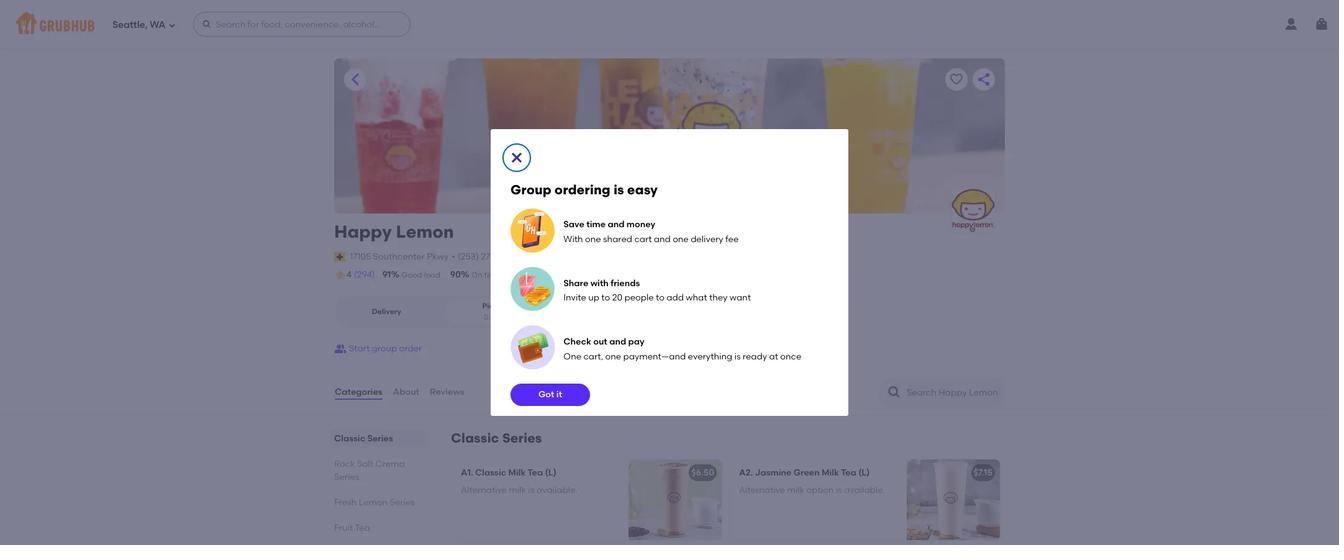 Task type: describe. For each thing, give the bounding box(es) containing it.
alternative for classic
[[461, 486, 507, 496]]

$6.50
[[692, 468, 715, 479]]

1 horizontal spatial tea
[[528, 468, 543, 479]]

share with friends image
[[511, 267, 555, 312]]

happy
[[334, 221, 392, 242]]

2 available. from the left
[[845, 486, 886, 496]]

green
[[794, 468, 820, 479]]

share icon image
[[977, 72, 992, 87]]

out
[[594, 337, 608, 348]]

1 (l) from the left
[[545, 468, 557, 479]]

1 vertical spatial svg image
[[510, 150, 525, 165]]

with
[[564, 234, 583, 245]]

1 vertical spatial and
[[654, 234, 671, 245]]

at
[[770, 352, 779, 362]]

fresh
[[334, 498, 357, 508]]

people
[[625, 293, 654, 303]]

2 milk from the left
[[822, 468, 840, 479]]

reviews button
[[429, 370, 465, 415]]

alternative milk option is available.
[[740, 486, 886, 496]]

group ordering is easy
[[511, 182, 658, 197]]

1 available. from the left
[[537, 486, 578, 496]]

happy lemon
[[334, 221, 454, 242]]

correct
[[560, 271, 587, 280]]

pkwy
[[427, 251, 449, 262]]

1 to from the left
[[602, 293, 610, 303]]

17105 southcenter pkwy
[[350, 251, 449, 262]]

classic up a1.
[[451, 431, 499, 446]]

cart
[[635, 234, 652, 245]]

90
[[451, 270, 461, 280]]

save time and money with one shared cart and one delivery fee
[[564, 220, 739, 245]]

fruit tea tab
[[334, 522, 421, 535]]

fee
[[726, 234, 739, 245]]

277-
[[481, 251, 498, 262]]

subscription pass image
[[334, 252, 347, 262]]

got it
[[539, 390, 562, 400]]

main navigation navigation
[[0, 0, 1340, 48]]

happy lemon logo image
[[952, 189, 996, 232]]

food
[[424, 271, 441, 280]]

reviews
[[430, 387, 465, 398]]

categories
[[335, 387, 383, 398]]

check
[[564, 337, 592, 348]]

check out and pay one cart, one payment—and everything is ready at once
[[564, 337, 802, 362]]

and for money
[[608, 220, 625, 230]]

add
[[667, 293, 684, 303]]

correct order
[[560, 271, 609, 280]]

milk for option
[[788, 486, 805, 496]]

it
[[557, 390, 562, 400]]

4
[[347, 270, 352, 280]]

fresh lemon series
[[334, 498, 415, 508]]

everything
[[688, 352, 733, 362]]

classic series tab
[[334, 433, 421, 446]]

seattle,
[[112, 19, 148, 30]]

tea inside tab
[[355, 523, 370, 534]]

alternative milk is available.
[[461, 486, 578, 496]]

share with friends invite up to 20 people to add what they want
[[564, 278, 751, 303]]

save this restaurant button
[[946, 68, 968, 91]]

cart,
[[584, 352, 603, 362]]

0 horizontal spatial svg image
[[168, 21, 176, 29]]

0 vertical spatial order
[[589, 271, 609, 280]]

(294)
[[354, 270, 375, 280]]

crema
[[376, 459, 405, 470]]

delivery
[[372, 308, 402, 316]]

is right option
[[836, 486, 843, 496]]

they
[[710, 293, 728, 303]]

one
[[564, 352, 582, 362]]

svg image inside main navigation navigation
[[1315, 17, 1330, 32]]

classic right a1.
[[475, 468, 507, 479]]

0 horizontal spatial delivery
[[502, 271, 530, 280]]

is inside check out and pay one cart, one payment—and everything is ready at once
[[735, 352, 741, 362]]

seattle, wa
[[112, 19, 166, 30]]

option
[[807, 486, 834, 496]]

a2. jasmine green milk tea (l) image
[[907, 460, 1001, 541]]

2 horizontal spatial tea
[[841, 468, 857, 479]]

a1. classic milk tea (l) image
[[629, 460, 722, 541]]

good food
[[402, 271, 441, 280]]

salt
[[357, 459, 374, 470]]

on
[[472, 271, 483, 280]]

time for save
[[587, 220, 606, 230]]

classic series inside tab
[[334, 434, 393, 444]]

want
[[730, 293, 751, 303]]

money
[[627, 220, 656, 230]]

on time delivery
[[472, 271, 530, 280]]

1 horizontal spatial classic series
[[451, 431, 542, 446]]

with
[[591, 278, 609, 289]]

southcenter
[[373, 251, 425, 262]]

got
[[539, 390, 555, 400]]

fruit tea
[[334, 523, 370, 534]]

ordering
[[555, 182, 611, 197]]

2 horizontal spatial one
[[673, 234, 689, 245]]

start group order button
[[334, 338, 422, 360]]

search icon image
[[887, 385, 902, 400]]

star icon image
[[334, 269, 347, 282]]

what
[[686, 293, 708, 303]]



Task type: vqa. For each thing, say whether or not it's contained in the screenshot.


Task type: locate. For each thing, give the bounding box(es) containing it.
2 91 from the left
[[540, 270, 549, 280]]

people icon image
[[334, 343, 347, 356]]

tea right the fruit
[[355, 523, 370, 534]]

svg image
[[1315, 17, 1330, 32], [510, 150, 525, 165]]

1 91 from the left
[[383, 270, 391, 280]]

1 horizontal spatial delivery
[[691, 234, 724, 245]]

3726
[[498, 251, 517, 262]]

1 horizontal spatial one
[[606, 352, 622, 362]]

time right on
[[484, 271, 501, 280]]

start group order
[[349, 344, 422, 354]]

1 horizontal spatial to
[[656, 293, 665, 303]]

pickup 0.9
[[483, 302, 508, 322]]

91 for good food
[[383, 270, 391, 280]]

group
[[372, 344, 397, 354]]

1 vertical spatial lemon
[[359, 498, 388, 508]]

1 horizontal spatial milk
[[822, 468, 840, 479]]

2 milk from the left
[[788, 486, 805, 496]]

1 horizontal spatial available.
[[845, 486, 886, 496]]

0 horizontal spatial (l)
[[545, 468, 557, 479]]

categories button
[[334, 370, 383, 415]]

to left add
[[656, 293, 665, 303]]

and right out
[[610, 337, 627, 348]]

0.9
[[484, 313, 495, 322]]

a2.
[[740, 468, 753, 479]]

check out and pay image
[[511, 326, 556, 370]]

classic series up a1. classic milk tea (l)
[[451, 431, 542, 446]]

to
[[602, 293, 610, 303], [656, 293, 665, 303]]

lemon for fresh
[[359, 498, 388, 508]]

0 horizontal spatial tea
[[355, 523, 370, 534]]

alternative down a1.
[[461, 486, 507, 496]]

order
[[589, 271, 609, 280], [399, 344, 422, 354]]

time
[[587, 220, 606, 230], [484, 271, 501, 280]]

rock salt crema series
[[334, 459, 405, 483]]

0 vertical spatial time
[[587, 220, 606, 230]]

1 vertical spatial delivery
[[502, 271, 530, 280]]

0 horizontal spatial alternative
[[461, 486, 507, 496]]

(253) 277-3726 button
[[458, 251, 517, 263]]

0 horizontal spatial order
[[399, 344, 422, 354]]

2 alternative from the left
[[740, 486, 786, 496]]

2 (l) from the left
[[859, 468, 870, 479]]

20
[[613, 293, 623, 303]]

pickup
[[483, 302, 508, 311]]

order up the up
[[589, 271, 609, 280]]

once
[[781, 352, 802, 362]]

1 alternative from the left
[[461, 486, 507, 496]]

pay
[[629, 337, 645, 348]]

91
[[383, 270, 391, 280], [540, 270, 549, 280]]

alternative down jasmine at the right of page
[[740, 486, 786, 496]]

tea up alternative milk option is available. in the right bottom of the page
[[841, 468, 857, 479]]

one right with
[[585, 234, 601, 245]]

0 horizontal spatial available.
[[537, 486, 578, 496]]

time for on
[[484, 271, 501, 280]]

a2. jasmine green milk tea (l)
[[740, 468, 870, 479]]

payment—and
[[624, 352, 686, 362]]

1 milk from the left
[[509, 486, 526, 496]]

2 vertical spatial and
[[610, 337, 627, 348]]

is
[[614, 182, 624, 197], [735, 352, 741, 362], [529, 486, 535, 496], [836, 486, 843, 496]]

milk down a2. jasmine green milk tea (l)
[[788, 486, 805, 496]]

91 down "17105 southcenter pkwy" button
[[383, 270, 391, 280]]

fruit
[[334, 523, 353, 534]]

wa
[[150, 19, 166, 30]]

option group
[[334, 297, 548, 328]]

0 horizontal spatial one
[[585, 234, 601, 245]]

lemon inside the fresh lemon series tab
[[359, 498, 388, 508]]

series inside rock salt crema series
[[334, 472, 359, 483]]

1 vertical spatial order
[[399, 344, 422, 354]]

option group containing pickup
[[334, 297, 548, 328]]

lemon up fruit tea tab
[[359, 498, 388, 508]]

caret left icon image
[[348, 72, 363, 87]]

to left 20
[[602, 293, 610, 303]]

svg image
[[202, 19, 212, 29], [168, 21, 176, 29]]

and for pay
[[610, 337, 627, 348]]

milk up 'alternative milk is available.'
[[509, 468, 526, 479]]

and right cart
[[654, 234, 671, 245]]

friends
[[611, 278, 640, 289]]

1 horizontal spatial svg image
[[202, 19, 212, 29]]

1 horizontal spatial svg image
[[1315, 17, 1330, 32]]

1 horizontal spatial lemon
[[396, 221, 454, 242]]

tea up 'alternative milk is available.'
[[528, 468, 543, 479]]

a1. classic milk tea (l)
[[461, 468, 557, 479]]

0 horizontal spatial svg image
[[510, 150, 525, 165]]

time inside 'save time and money with one shared cart and one delivery fee'
[[587, 220, 606, 230]]

fresh lemon series tab
[[334, 497, 421, 510]]

lemon for happy
[[396, 221, 454, 242]]

delivery inside 'save time and money with one shared cart and one delivery fee'
[[691, 234, 724, 245]]

$7.15
[[974, 468, 993, 479]]

series down rock
[[334, 472, 359, 483]]

start
[[349, 344, 370, 354]]

milk down a1. classic milk tea (l)
[[509, 486, 526, 496]]

shared
[[603, 234, 633, 245]]

0 horizontal spatial to
[[602, 293, 610, 303]]

classic up rock
[[334, 434, 365, 444]]

1 horizontal spatial milk
[[788, 486, 805, 496]]

series
[[503, 431, 542, 446], [368, 434, 393, 444], [334, 472, 359, 483], [390, 498, 415, 508]]

save this restaurant image
[[950, 72, 965, 87]]

up
[[589, 293, 600, 303]]

0 horizontal spatial milk
[[509, 468, 526, 479]]

1 horizontal spatial (l)
[[859, 468, 870, 479]]

one
[[585, 234, 601, 245], [673, 234, 689, 245], [606, 352, 622, 362]]

1 horizontal spatial time
[[587, 220, 606, 230]]

is left ready
[[735, 352, 741, 362]]

one inside check out and pay one cart, one payment—and everything is ready at once
[[606, 352, 622, 362]]

0 vertical spatial delivery
[[691, 234, 724, 245]]

order inside button
[[399, 344, 422, 354]]

delivery left fee
[[691, 234, 724, 245]]

save
[[564, 220, 585, 230]]

1 horizontal spatial order
[[589, 271, 609, 280]]

lemon
[[396, 221, 454, 242], [359, 498, 388, 508]]

17105 southcenter pkwy button
[[349, 250, 449, 264]]

available. down a1. classic milk tea (l)
[[537, 486, 578, 496]]

milk
[[509, 486, 526, 496], [788, 486, 805, 496]]

0 horizontal spatial time
[[484, 271, 501, 280]]

invite
[[564, 293, 587, 303]]

one down out
[[606, 352, 622, 362]]

series inside tab
[[390, 498, 415, 508]]

available.
[[537, 486, 578, 496], [845, 486, 886, 496]]

series up fruit tea tab
[[390, 498, 415, 508]]

•
[[452, 251, 455, 262]]

classic series
[[451, 431, 542, 446], [334, 434, 393, 444]]

is left the easy
[[614, 182, 624, 197]]

rock salt crema series tab
[[334, 458, 421, 484]]

got it button
[[511, 384, 590, 407]]

share
[[564, 278, 589, 289]]

and
[[608, 220, 625, 230], [654, 234, 671, 245], [610, 337, 627, 348]]

ready
[[743, 352, 768, 362]]

delivery
[[691, 234, 724, 245], [502, 271, 530, 280]]

1 milk from the left
[[509, 468, 526, 479]]

about button
[[393, 370, 420, 415]]

(l)
[[545, 468, 557, 479], [859, 468, 870, 479]]

1 horizontal spatial 91
[[540, 270, 549, 280]]

lemon up pkwy
[[396, 221, 454, 242]]

0 vertical spatial and
[[608, 220, 625, 230]]

91 for correct order
[[540, 270, 549, 280]]

1 horizontal spatial alternative
[[740, 486, 786, 496]]

series up a1. classic milk tea (l)
[[503, 431, 542, 446]]

rock
[[334, 459, 355, 470]]

2 to from the left
[[656, 293, 665, 303]]

time right save
[[587, 220, 606, 230]]

about
[[393, 387, 420, 398]]

milk up option
[[822, 468, 840, 479]]

good
[[402, 271, 422, 280]]

0 vertical spatial lemon
[[396, 221, 454, 242]]

0 horizontal spatial 91
[[383, 270, 391, 280]]

and up shared
[[608, 220, 625, 230]]

classic
[[451, 431, 499, 446], [334, 434, 365, 444], [475, 468, 507, 479]]

classic inside tab
[[334, 434, 365, 444]]

easy
[[628, 182, 658, 197]]

0 horizontal spatial lemon
[[359, 498, 388, 508]]

17105
[[350, 251, 371, 262]]

Search Happy Lemon search field
[[906, 387, 1001, 399]]

a1.
[[461, 468, 473, 479]]

91 left correct
[[540, 270, 549, 280]]

alternative for jasmine
[[740, 486, 786, 496]]

(253)
[[458, 251, 479, 262]]

milk for is
[[509, 486, 526, 496]]

• (253) 277-3726
[[452, 251, 517, 262]]

1 vertical spatial time
[[484, 271, 501, 280]]

series up crema
[[368, 434, 393, 444]]

0 vertical spatial svg image
[[1315, 17, 1330, 32]]

milk
[[509, 468, 526, 479], [822, 468, 840, 479]]

is down a1. classic milk tea (l)
[[529, 486, 535, 496]]

0 horizontal spatial classic series
[[334, 434, 393, 444]]

save time and money image
[[511, 209, 555, 253]]

and inside check out and pay one cart, one payment—and everything is ready at once
[[610, 337, 627, 348]]

alternative
[[461, 486, 507, 496], [740, 486, 786, 496]]

(l) up 'alternative milk is available.'
[[545, 468, 557, 479]]

one right cart
[[673, 234, 689, 245]]

order right group
[[399, 344, 422, 354]]

classic series up salt
[[334, 434, 393, 444]]

group
[[511, 182, 552, 197]]

tea
[[528, 468, 543, 479], [841, 468, 857, 479], [355, 523, 370, 534]]

available. right option
[[845, 486, 886, 496]]

(l) up alternative milk option is available. in the right bottom of the page
[[859, 468, 870, 479]]

delivery down the '3726'
[[502, 271, 530, 280]]

jasmine
[[755, 468, 792, 479]]

0 horizontal spatial milk
[[509, 486, 526, 496]]



